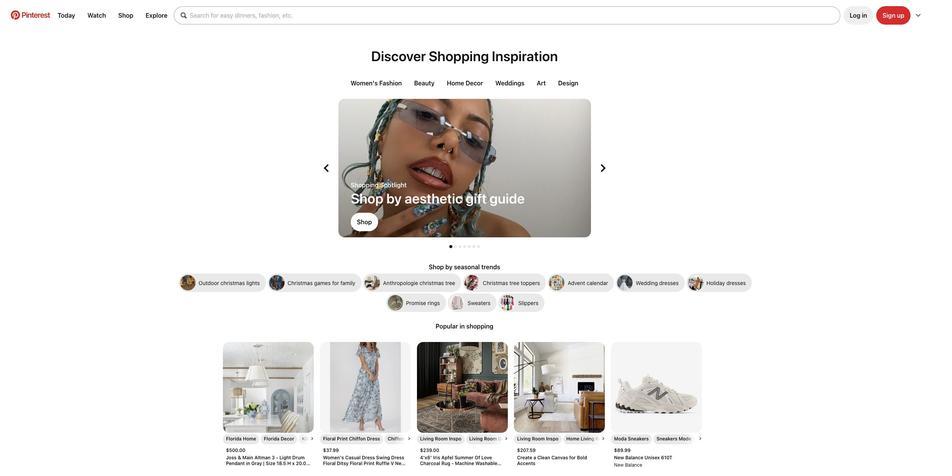 Task type: locate. For each thing, give the bounding box(es) containing it.
link to shopping category page image for holiday
[[688, 275, 704, 291]]

scroll image
[[311, 438, 314, 441], [408, 438, 411, 441], [505, 438, 508, 441], [602, 438, 605, 441]]

0 vertical spatial shopping
[[429, 48, 489, 64]]

link to shopping category page image for sweaters
[[449, 296, 465, 311]]

living room inspo link up $207.59
[[517, 437, 559, 442]]

by left 'seasonal'
[[446, 264, 453, 271]]

florida for florida decor
[[264, 437, 280, 442]]

1 horizontal spatial living room inspo link
[[517, 437, 559, 442]]

2 chiffon from the left
[[388, 437, 405, 442]]

dresses right wedding
[[660, 280, 679, 286]]

$37.99 link
[[323, 448, 408, 468]]

living room inspo link
[[420, 437, 462, 442], [517, 437, 559, 442]]

home up $500.00
[[243, 437, 256, 442]]

img image
[[338, 99, 591, 238]]

rug
[[442, 461, 451, 467]]

by
[[433, 467, 439, 468]]

3 room from the left
[[532, 437, 545, 442]]

link to shopping category page image left wedding
[[618, 275, 633, 291]]

living room inspo
[[420, 437, 462, 442], [517, 437, 559, 442]]

1 room from the left
[[435, 437, 448, 442]]

room up $239.00
[[435, 437, 448, 442]]

1 horizontal spatial florida
[[264, 437, 280, 442]]

2 horizontal spatial home
[[567, 437, 580, 442]]

christmas down trends
[[483, 280, 508, 286]]

1 vertical spatial by
[[446, 264, 453, 271]]

link to shopping category page image for christmas games for family
[[269, 275, 285, 291]]

2 christmas from the left
[[483, 280, 508, 286]]

link to shopping category page image left advent
[[550, 275, 565, 291]]

1 living room inspo from the left
[[420, 437, 462, 442]]

1 horizontal spatial living room inspo
[[517, 437, 559, 442]]

in
[[863, 12, 868, 19], [460, 323, 465, 330], [246, 461, 250, 467], [232, 467, 236, 468]]

1 horizontal spatial dress
[[418, 437, 431, 442]]

link to shopping category page image left sweaters
[[449, 296, 465, 311]]

dresses
[[660, 280, 679, 286], [727, 280, 746, 286]]

for left bold
[[570, 455, 576, 461]]

living room decor
[[470, 437, 512, 442]]

Search text field
[[190, 12, 840, 19]]

a blast from the past. our iris apfel summer of love charcoal rug takes cues from paisley prints of the 1970s. the neutral colorway features charcoal grey flowers and vines set against a taupe background. water-resistant, stain-resistant, and machine-washable. ruggable - washable rug cover & pad | iris apfel summer of love charcoal rug | stain-resistant | ruggable | 4'x6'. living room inspo, living room decor, boho living, living room wooden floor, eccentric living room, boho minimalist living room, gothic living rooms, redecorate living room, jewel tone living room image
[[417, 343, 508, 433]]

0 horizontal spatial sneakers
[[628, 437, 649, 442]]

popular
[[436, 323, 458, 330]]

beauty
[[414, 80, 435, 87]]

promise
[[406, 300, 426, 307]]

$207.59
[[517, 448, 536, 454]]

moda sneakers
[[615, 437, 649, 442]]

0 vertical spatial shop link
[[115, 9, 136, 22]]

1 vertical spatial for
[[570, 455, 576, 461]]

2 living room inspo link from the left
[[517, 437, 559, 442]]

- inside $500.00 joss & main altman 3 - light drum pendant in gray | size 18.5 h x 20.0 w in
[[276, 455, 278, 461]]

home decor link
[[447, 80, 483, 87]]

gray
[[252, 461, 262, 467]]

christmas for christmas tree toppers
[[483, 280, 508, 286]]

link to shopping category page image left holiday
[[688, 275, 704, 291]]

room for living room decor link
[[484, 437, 497, 442]]

for left family
[[332, 280, 339, 286]]

iris
[[433, 455, 440, 461]]

shop inside shopping spotlight shop by aesthetic gift guide
[[351, 190, 384, 207]]

link to shopping category page image inside holiday dresses link
[[688, 275, 704, 291]]

ruggable
[[440, 467, 462, 468]]

0 horizontal spatial inspo
[[449, 437, 462, 442]]

dress up $239.00
[[418, 437, 431, 442]]

florida for florida home
[[226, 437, 242, 442]]

link to shopping category page image left outdoor
[[180, 275, 196, 291]]

link to shopping category page image down 'seasonal'
[[465, 275, 480, 291]]

0 horizontal spatial dresses
[[660, 280, 679, 286]]

living
[[420, 437, 434, 442], [470, 437, 483, 442], [517, 437, 531, 442], [581, 437, 595, 442]]

create a clean canvas for bold accents button
[[517, 455, 602, 467]]

toppers
[[521, 280, 540, 286]]

2 room from the left
[[484, 437, 497, 442]]

home decor
[[447, 80, 483, 87]]

floral print chiffon dress link
[[323, 437, 380, 442]]

1 christmas from the left
[[221, 280, 245, 286]]

1 horizontal spatial home
[[447, 80, 464, 87]]

0 vertical spatial for
[[332, 280, 339, 286]]

3 scroll image from the left
[[505, 438, 508, 441]]

florida up $500.00
[[226, 437, 242, 442]]

home down discover shopping inspiration
[[447, 80, 464, 87]]

room left moda
[[596, 437, 609, 442]]

4 living from the left
[[581, 437, 595, 442]]

1 horizontal spatial christmas
[[483, 280, 508, 286]]

1 sneakers from the left
[[628, 437, 649, 442]]

living room inspo for $207.59
[[517, 437, 559, 442]]

seasonal
[[454, 264, 480, 271]]

aesthetic
[[405, 190, 463, 207]]

- right 3
[[276, 455, 278, 461]]

tree left the 'toppers'
[[510, 280, 520, 286]]

room up love
[[484, 437, 497, 442]]

florida up $500.00 button
[[264, 437, 280, 442]]

2 living from the left
[[470, 437, 483, 442]]

in right w
[[232, 467, 236, 468]]

1 living room inspo link from the left
[[420, 437, 462, 442]]

home up $207.59 button
[[567, 437, 580, 442]]

link to shopping category page image for promise rings
[[388, 296, 403, 311]]

link to shopping category page image right family
[[365, 275, 380, 291]]

christmas up rings
[[420, 280, 444, 286]]

1 inspo from the left
[[449, 437, 462, 442]]

dresses right holiday
[[727, 280, 746, 286]]

for inside $207.59 create a clean canvas for bold accents
[[570, 455, 576, 461]]

log
[[850, 12, 861, 19]]

sneakers mode link
[[657, 437, 692, 442]]

spotlight
[[380, 182, 407, 189]]

sneakers up $89.99 new balance unisex 610t
[[628, 437, 649, 442]]

popular in shopping
[[436, 323, 494, 330]]

0 horizontal spatial florida
[[226, 437, 242, 442]]

link to shopping category page image
[[180, 275, 196, 291], [365, 275, 380, 291], [550, 275, 565, 291], [618, 275, 633, 291], [688, 275, 704, 291], [500, 296, 516, 311]]

shopping left spotlight
[[351, 182, 379, 189]]

1 vertical spatial shop link
[[351, 213, 378, 232]]

gift
[[466, 190, 487, 207]]

living up the "$239.00" button at the bottom
[[470, 437, 483, 442]]

1 horizontal spatial inspo
[[546, 437, 559, 442]]

home for home decor
[[447, 80, 464, 87]]

0 horizontal spatial by
[[386, 190, 402, 207]]

0 horizontal spatial living room inspo link
[[420, 437, 462, 442]]

tree
[[446, 280, 455, 286], [510, 280, 520, 286]]

pinterest link
[[6, 10, 55, 19]]

today link
[[55, 9, 78, 22]]

women's fashion
[[351, 80, 402, 87]]

1 vertical spatial shopping
[[351, 182, 379, 189]]

1 scroll image from the left
[[311, 438, 314, 441]]

living up $239.00
[[420, 437, 434, 442]]

0 horizontal spatial shop link
[[115, 9, 136, 22]]

christmas tree toppers link
[[462, 274, 547, 294]]

decor
[[466, 80, 483, 87], [281, 437, 294, 442], [498, 437, 512, 442]]

charcoal
[[420, 461, 441, 467]]

1 florida from the left
[[226, 437, 242, 442]]

living up $207.59
[[517, 437, 531, 442]]

- right rug
[[452, 461, 454, 467]]

1 living from the left
[[420, 437, 434, 442]]

0 horizontal spatial living room inspo
[[420, 437, 462, 442]]

home for home living room
[[567, 437, 580, 442]]

1 dresses from the left
[[660, 280, 679, 286]]

1 horizontal spatial shopping
[[429, 48, 489, 64]]

new balance unisex 610t button
[[615, 455, 699, 461]]

0 horizontal spatial -
[[276, 455, 278, 461]]

link to shopping category page image right lights on the left bottom
[[269, 275, 285, 291]]

art
[[537, 80, 546, 87]]

2 florida from the left
[[264, 437, 280, 442]]

search image
[[181, 12, 187, 18]]

by inside shopping spotlight shop by aesthetic gift guide
[[386, 190, 402, 207]]

florida decor
[[264, 437, 294, 442]]

0 horizontal spatial decor
[[281, 437, 294, 442]]

2 dress from the left
[[418, 437, 431, 442]]

link to shopping category page image inside christmas games for family link
[[269, 275, 285, 291]]

1 tree from the left
[[446, 280, 455, 286]]

scroll image for $500.00 joss & main altman 3 - light drum pendant in gray | size 18.5 h x 20.0 w in
[[311, 438, 314, 441]]

link to shopping category page image inside advent calendar link
[[550, 275, 565, 291]]

4 scroll image from the left
[[602, 438, 605, 441]]

season:summer,spring; fabric:polyester,chiffon; sleeve length:short sleeve; look after me:machine wash; gender:women's; style:elegant dress,fashion; elasticity:micro-elastic; occasion:holiday,vacation,date,weekend,daily; fit type:regular fit; dresses type:casual dress,floral dress,swing dress; pattern:ditsy floral,floral; design:print,ruffle; neckline:v neck; front page:ff; production mode:external procurement; 2023 trends:2023; bust:; length:; fit us size:null; fit uk size:null; fit eu size:nul floral print chiffon dress, chiffon long dress, maxi dress green, floral ruffle, dress long, ruffle fabric, chiffon long sleeve, ditsy floral, short sleeves image
[[320, 343, 411, 433]]

advent
[[568, 280, 586, 286]]

a
[[534, 455, 537, 461]]

4'x6' iris apfel summer of love charcoal rug - machine washable rugs by ruggable button
[[420, 455, 505, 468]]

main
[[243, 455, 253, 461]]

0 horizontal spatial tree
[[446, 280, 455, 286]]

joss
[[226, 455, 237, 461]]

christmas for lights
[[221, 280, 245, 286]]

0 horizontal spatial christmas
[[221, 280, 245, 286]]

room for the 'living room inspo' link for $239.00
[[435, 437, 448, 442]]

living room inspo up $207.59
[[517, 437, 559, 442]]

1 horizontal spatial sneakers
[[657, 437, 678, 442]]

florida
[[226, 437, 242, 442], [264, 437, 280, 442]]

$37.99
[[323, 448, 339, 454]]

link to shopping category page image down christmas tree toppers link
[[500, 296, 516, 311]]

$239.00
[[420, 448, 440, 454]]

2 inspo from the left
[[546, 437, 559, 442]]

1 horizontal spatial tree
[[510, 280, 520, 286]]

link to shopping category page image
[[269, 275, 285, 291], [465, 275, 480, 291], [388, 296, 403, 311], [449, 296, 465, 311]]

outdoor christmas lights link
[[177, 274, 266, 294]]

christmas left lights on the left bottom
[[221, 280, 245, 286]]

wedding dresses link
[[615, 274, 685, 294]]

2 sneakers from the left
[[657, 437, 678, 442]]

2 christmas from the left
[[420, 280, 444, 286]]

0 horizontal spatial chiffon
[[349, 437, 366, 442]]

tree down shop by seasonal trends
[[446, 280, 455, 286]]

for
[[332, 280, 339, 286], [570, 455, 576, 461]]

dress up $37.99 button
[[367, 437, 380, 442]]

women's fashion link
[[351, 80, 402, 87]]

inspiration
[[492, 48, 558, 64]]

christmas left "games"
[[288, 280, 313, 286]]

$37.99 button
[[323, 448, 408, 454]]

weddings
[[496, 80, 525, 87]]

2 dresses from the left
[[727, 280, 746, 286]]

0 horizontal spatial christmas
[[288, 280, 313, 286]]

print
[[337, 437, 348, 442]]

1 dress from the left
[[367, 437, 380, 442]]

in right log
[[863, 12, 868, 19]]

0 vertical spatial by
[[386, 190, 402, 207]]

1 horizontal spatial christmas
[[420, 280, 444, 286]]

watch link
[[84, 9, 109, 22]]

1 horizontal spatial dresses
[[727, 280, 746, 286]]

living room decor link
[[470, 437, 512, 442]]

christmas
[[221, 280, 245, 286], [420, 280, 444, 286]]

living room inspo link up $239.00
[[420, 437, 462, 442]]

guide
[[490, 190, 525, 207]]

advent calendar
[[568, 280, 608, 286]]

link to shopping category page image inside wedding dresses link
[[618, 275, 633, 291]]

link to shopping category page image for outdoor
[[180, 275, 196, 291]]

living for the 'living room inspo' link for $239.00
[[420, 437, 434, 442]]

christmas for tree
[[420, 280, 444, 286]]

link to shopping category page image for anthropologie
[[365, 275, 380, 291]]

link to shopping category page image inside slippers link
[[500, 296, 516, 311]]

0 horizontal spatial dress
[[367, 437, 380, 442]]

in right popular
[[460, 323, 465, 330]]

sneakers up $89.99 'button'
[[657, 437, 678, 442]]

sneakers mode
[[657, 437, 692, 442]]

link to shopping category page image inside the sweaters link
[[449, 296, 465, 311]]

link to shopping category page image inside promise rings link
[[388, 296, 403, 311]]

dress
[[367, 437, 380, 442], [418, 437, 431, 442]]

inspo up the "$239.00" button at the bottom
[[449, 437, 462, 442]]

shopping up home decor link
[[429, 48, 489, 64]]

chiffon left long
[[388, 437, 405, 442]]

pinterest image
[[11, 10, 20, 19]]

1 christmas from the left
[[288, 280, 313, 286]]

link to shopping category page image down anthropologie
[[388, 296, 403, 311]]

living up bold
[[581, 437, 595, 442]]

3 living from the left
[[517, 437, 531, 442]]

scroll image for $207.59 create a clean canvas for bold accents
[[602, 438, 605, 441]]

living room inspo up $239.00
[[420, 437, 462, 442]]

room up $207.59
[[532, 437, 545, 442]]

christmas for christmas games for family
[[288, 280, 313, 286]]

link to shopping category page image inside christmas tree toppers link
[[465, 275, 480, 291]]

link to shopping category page image inside the anthropologie christmas tree link
[[365, 275, 380, 291]]

moda sneakers link
[[615, 437, 649, 442]]

living room inspo link for $207.59
[[517, 437, 559, 442]]

christmas games for family
[[288, 280, 356, 286]]

living room inspo for $239.00
[[420, 437, 462, 442]]

chiffon
[[349, 437, 366, 442], [388, 437, 405, 442]]

2 living room inspo from the left
[[517, 437, 559, 442]]

shop link
[[115, 9, 136, 22], [351, 213, 378, 232]]

1 horizontal spatial decor
[[466, 80, 483, 87]]

chiffon up $37.99 button
[[349, 437, 366, 442]]

dresses for holiday dresses
[[727, 280, 746, 286]]

20.0
[[296, 461, 306, 467]]

link to shopping category page image inside outdoor christmas lights link
[[180, 275, 196, 291]]

by down spotlight
[[386, 190, 402, 207]]

1 horizontal spatial -
[[452, 461, 454, 467]]

design link
[[559, 80, 579, 87]]

shopping inside shopping spotlight shop by aesthetic gift guide
[[351, 182, 379, 189]]

0 horizontal spatial shopping
[[351, 182, 379, 189]]

inspo up $207.59 button
[[546, 437, 559, 442]]

pendant
[[226, 461, 245, 467]]

1 horizontal spatial for
[[570, 455, 576, 461]]

promise rings
[[406, 300, 440, 307]]

1 horizontal spatial chiffon
[[388, 437, 405, 442]]



Task type: describe. For each thing, give the bounding box(es) containing it.
altman
[[255, 455, 271, 461]]

whether you're competing against the terrain  or a particularly trying day  the 610t is your best option. the fashionable 2000's trail-inspired design of these men's sneakers delivers versatility and comfort. moda sneakers, sneakers mode, sneakers fashion, swag shoes, men's shoes, shoes sneakers, new balance sneakers, cute shoes, me too shoes image
[[611, 343, 702, 433]]

design
[[559, 80, 579, 87]]

holiday
[[707, 280, 726, 286]]

4 room from the left
[[596, 437, 609, 442]]

living for living room decor link
[[470, 437, 483, 442]]

outdoor
[[199, 280, 219, 286]]

link to shopping category page image for christmas tree toppers
[[465, 275, 480, 291]]

0 horizontal spatial home
[[243, 437, 256, 442]]

sweaters
[[468, 300, 491, 307]]

clean
[[538, 455, 551, 461]]

scroll image
[[699, 438, 702, 441]]

inspo for living room decor
[[449, 437, 462, 442]]

sign up button
[[877, 6, 911, 25]]

shopping spotlight shop by aesthetic gift guide
[[351, 182, 525, 207]]

florida decor link
[[264, 437, 294, 442]]

holiday dresses
[[707, 280, 746, 286]]

home living room link
[[567, 437, 609, 442]]

- inside $239.00 4'x6' iris apfel summer of love charcoal rug - machine washable rugs by ruggable
[[452, 461, 454, 467]]

light
[[280, 455, 291, 461]]

$207.59 create a clean canvas for bold accents
[[517, 448, 588, 467]]

610t
[[662, 455, 673, 461]]

|
[[263, 461, 265, 467]]

shopping
[[467, 323, 494, 330]]

anthropologie christmas tree link
[[362, 274, 462, 294]]

1 horizontal spatial by
[[446, 264, 453, 271]]

$500.00
[[226, 448, 246, 454]]

discover
[[371, 48, 426, 64]]

balance
[[626, 455, 644, 461]]

link to shopping category page image for advent
[[550, 275, 565, 291]]

sign up
[[883, 12, 905, 19]]

new
[[615, 455, 625, 461]]

pinterest button
[[6, 10, 55, 21]]

a living room filled with furniture and a fire place in the middle of a room image
[[514, 343, 605, 433]]

1 horizontal spatial shop link
[[351, 213, 378, 232]]

$89.99
[[615, 448, 631, 454]]

anthropologie
[[383, 280, 418, 286]]

decor for home decor
[[466, 80, 483, 87]]

create
[[517, 455, 533, 461]]

4'x6'
[[420, 455, 432, 461]]

beauty link
[[414, 80, 435, 87]]

games
[[314, 280, 331, 286]]

dresses for wedding dresses
[[660, 280, 679, 286]]

holiday dresses link
[[685, 274, 753, 294]]

trends
[[482, 264, 501, 271]]

$239.00 button
[[420, 448, 505, 454]]

scroll image for $239.00 4'x6' iris apfel summer of love charcoal rug - machine washable rugs by ruggable
[[505, 438, 508, 441]]

inspo for home living room
[[546, 437, 559, 442]]

sweaters link
[[446, 294, 497, 314]]

in inside button
[[863, 12, 868, 19]]

florida home link
[[226, 437, 256, 442]]

anthropologie christmas tree
[[383, 280, 455, 286]]

3
[[272, 455, 275, 461]]

bold
[[577, 455, 588, 461]]

women's
[[351, 80, 378, 87]]

&
[[238, 455, 241, 461]]

w
[[226, 467, 231, 468]]

canvas
[[552, 455, 568, 461]]

h
[[288, 461, 291, 467]]

today
[[58, 12, 75, 19]]

living for $207.59 the 'living room inspo' link
[[517, 437, 531, 442]]

slippers
[[519, 300, 539, 307]]

$89.99 button
[[615, 448, 699, 454]]

mode
[[679, 437, 692, 442]]

unisex
[[645, 455, 660, 461]]

room for $207.59 the 'living room inspo' link
[[532, 437, 545, 442]]

fashion
[[380, 80, 402, 87]]

discover shopping inspiration
[[371, 48, 558, 64]]

rugs
[[420, 467, 432, 468]]

shop by seasonal trends
[[429, 264, 501, 271]]

living room inspo link for $239.00
[[420, 437, 462, 442]]

x
[[292, 461, 295, 467]]

outdoor christmas lights
[[199, 280, 260, 286]]

a white kitchen with blue and yellow accents image
[[223, 343, 314, 433]]

long
[[406, 437, 417, 442]]

1 chiffon from the left
[[349, 437, 366, 442]]

chiffon long dress
[[388, 437, 431, 442]]

christmas tree toppers
[[483, 280, 540, 286]]

promise rings link
[[385, 294, 446, 314]]

christmas games for family link
[[266, 274, 362, 294]]

moda
[[615, 437, 627, 442]]

sign
[[883, 12, 896, 19]]

pinterest
[[22, 10, 50, 19]]

family
[[341, 280, 356, 286]]

18.5
[[277, 461, 286, 467]]

love
[[482, 455, 492, 461]]

watch
[[88, 12, 106, 19]]

$207.59 button
[[517, 448, 602, 454]]

explore link
[[143, 9, 171, 22]]

calendar
[[587, 280, 608, 286]]

2 tree from the left
[[510, 280, 520, 286]]

decor for florida decor
[[281, 437, 294, 442]]

slippers link
[[497, 294, 545, 314]]

$500.00 button
[[226, 448, 311, 454]]

advent calendar link
[[547, 274, 615, 294]]

$500.00 joss & main altman 3 - light drum pendant in gray | size 18.5 h x 20.0 w in
[[226, 448, 306, 468]]

summer
[[455, 455, 474, 461]]

florida home
[[226, 437, 256, 442]]

floral print chiffon dress
[[323, 437, 380, 442]]

2 scroll image from the left
[[408, 438, 411, 441]]

washable
[[476, 461, 498, 467]]

in left gray
[[246, 461, 250, 467]]

0 horizontal spatial for
[[332, 280, 339, 286]]

2 horizontal spatial decor
[[498, 437, 512, 442]]

link to shopping category page image for wedding
[[618, 275, 633, 291]]



Task type: vqa. For each thing, say whether or not it's contained in the screenshot.
first Pins
no



